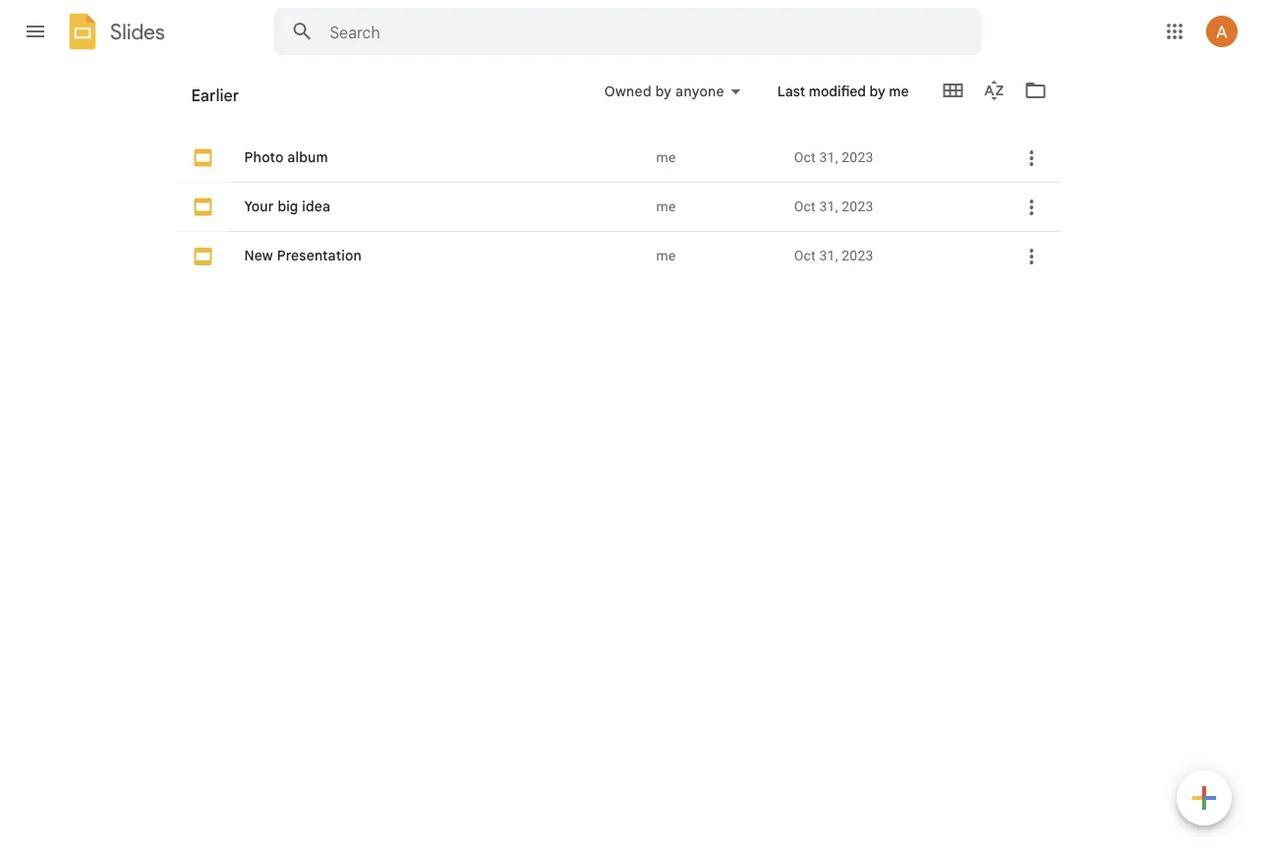 Task type: vqa. For each thing, say whether or not it's contained in the screenshot.
LOCK
no



Task type: locate. For each thing, give the bounding box(es) containing it.
2 vertical spatial owned by me element
[[657, 246, 779, 266]]

1 2023 from the top
[[842, 150, 874, 166]]

new
[[244, 247, 273, 265]]

1 vertical spatial oct 31, 2023
[[795, 199, 874, 215]]

1 oct 31, 2023 from the top
[[795, 150, 874, 166]]

oct 31, 2023 for your big idea
[[795, 199, 874, 215]]

album
[[288, 149, 328, 166]]

3 oct from the top
[[795, 248, 816, 264]]

31, inside "photo album" option
[[820, 150, 839, 166]]

owned by anyone
[[605, 83, 725, 100]]

me inside your big idea "option"
[[657, 199, 676, 215]]

2 vertical spatial 2023
[[842, 248, 874, 264]]

new presentation
[[244, 247, 362, 265]]

2023 inside the new presentation option
[[842, 248, 874, 264]]

earlier for photo album
[[191, 93, 233, 111]]

me inside the new presentation option
[[657, 248, 676, 264]]

last opened by me oct 31, 2023 element
[[795, 148, 990, 168], [795, 197, 990, 217], [795, 246, 990, 266]]

me for your big idea
[[657, 199, 676, 215]]

31,
[[820, 150, 839, 166], [820, 199, 839, 215], [820, 248, 839, 264]]

by
[[656, 83, 672, 100], [870, 83, 886, 100], [790, 94, 806, 112]]

last
[[778, 83, 806, 100], [698, 94, 726, 112]]

2 vertical spatial last opened by me oct 31, 2023 element
[[795, 246, 990, 266]]

oct 31, 2023 inside the new presentation option
[[795, 248, 874, 264]]

0 vertical spatial 31,
[[820, 150, 839, 166]]

oct inside your big idea "option"
[[795, 199, 816, 215]]

last modified by me
[[778, 83, 909, 100], [698, 94, 830, 112]]

0 vertical spatial oct 31, 2023
[[795, 150, 874, 166]]

0 horizontal spatial by
[[656, 83, 672, 100]]

by inside dropdown button
[[656, 83, 672, 100]]

1 oct from the top
[[795, 150, 816, 166]]

earlier inside heading
[[191, 86, 239, 105]]

your big idea
[[244, 198, 331, 215]]

last opened by me oct 31, 2023 element for your big idea
[[795, 197, 990, 217]]

list box
[[166, 0, 1061, 847]]

3 last opened by me oct 31, 2023 element from the top
[[795, 246, 990, 266]]

0 vertical spatial last opened by me oct 31, 2023 element
[[795, 148, 990, 168]]

2 horizontal spatial by
[[870, 83, 886, 100]]

photo
[[244, 149, 284, 166]]

2 last opened by me oct 31, 2023 element from the top
[[795, 197, 990, 217]]

1 vertical spatial last opened by me oct 31, 2023 element
[[795, 197, 990, 217]]

last opened by me oct 31, 2023 element inside your big idea "option"
[[795, 197, 990, 217]]

owned by anyone button
[[592, 80, 754, 103]]

photo album
[[244, 149, 328, 166]]

1 vertical spatial 31,
[[820, 199, 839, 215]]

modified
[[809, 83, 867, 100], [729, 94, 787, 112]]

2023 inside your big idea "option"
[[842, 199, 874, 215]]

search image
[[283, 12, 322, 51]]

oct 31, 2023
[[795, 150, 874, 166], [795, 199, 874, 215], [795, 248, 874, 264]]

2023 inside "photo album" option
[[842, 150, 874, 166]]

2 vertical spatial 31,
[[820, 248, 839, 264]]

2 earlier from the top
[[191, 93, 233, 111]]

1 last opened by me oct 31, 2023 element from the top
[[795, 148, 990, 168]]

2 vertical spatial oct
[[795, 248, 816, 264]]

oct inside "photo album" option
[[795, 150, 816, 166]]

slides link
[[63, 12, 165, 55]]

1 horizontal spatial modified
[[809, 83, 867, 100]]

oct 31, 2023 inside "photo album" option
[[795, 150, 874, 166]]

Search bar text field
[[330, 23, 933, 42]]

2 owned by me element from the top
[[657, 197, 779, 217]]

1 owned by me element from the top
[[657, 148, 779, 168]]

last opened by me oct 31, 2023 element inside the new presentation option
[[795, 246, 990, 266]]

None search field
[[274, 8, 982, 55]]

1 earlier from the top
[[191, 86, 239, 105]]

oct for photo album
[[795, 150, 816, 166]]

last right owned
[[698, 94, 726, 112]]

0 vertical spatial owned by me element
[[657, 148, 779, 168]]

1 horizontal spatial last
[[778, 83, 806, 100]]

last right the anyone
[[778, 83, 806, 100]]

owned by me element for new presentation
[[657, 246, 779, 266]]

3 2023 from the top
[[842, 248, 874, 264]]

owned by me element for photo album
[[657, 148, 779, 168]]

0 horizontal spatial last
[[698, 94, 726, 112]]

1 vertical spatial 2023
[[842, 199, 874, 215]]

1 31, from the top
[[820, 150, 839, 166]]

3 owned by me element from the top
[[657, 246, 779, 266]]

presentation
[[277, 247, 362, 265]]

slides
[[110, 19, 165, 45]]

oct 31, 2023 inside your big idea "option"
[[795, 199, 874, 215]]

1 vertical spatial oct
[[795, 199, 816, 215]]

owned by me element
[[657, 148, 779, 168], [657, 197, 779, 217], [657, 246, 779, 266]]

2 vertical spatial oct 31, 2023
[[795, 248, 874, 264]]

1 vertical spatial owned by me element
[[657, 197, 779, 217]]

3 31, from the top
[[820, 248, 839, 264]]

anyone
[[676, 83, 725, 100]]

31, for new presentation
[[820, 248, 839, 264]]

big
[[278, 198, 299, 215]]

earlier
[[191, 86, 239, 105], [191, 93, 233, 111]]

me
[[890, 83, 909, 100], [810, 94, 830, 112], [657, 150, 676, 166], [657, 199, 676, 215], [657, 248, 676, 264]]

2 oct from the top
[[795, 199, 816, 215]]

31, inside your big idea "option"
[[820, 199, 839, 215]]

0 vertical spatial oct
[[795, 150, 816, 166]]

oct inside the new presentation option
[[795, 248, 816, 264]]

owned by me element for your big idea
[[657, 197, 779, 217]]

last opened by me oct 31, 2023 element inside "photo album" option
[[795, 148, 990, 168]]

me inside "photo album" option
[[657, 150, 676, 166]]

2 31, from the top
[[820, 199, 839, 215]]

idea
[[302, 198, 331, 215]]

3 oct 31, 2023 from the top
[[795, 248, 874, 264]]

0 vertical spatial 2023
[[842, 150, 874, 166]]

2023
[[842, 150, 874, 166], [842, 199, 874, 215], [842, 248, 874, 264]]

oct
[[795, 150, 816, 166], [795, 199, 816, 215], [795, 248, 816, 264]]

31, inside the new presentation option
[[820, 248, 839, 264]]

2 oct 31, 2023 from the top
[[795, 199, 874, 215]]

2 2023 from the top
[[842, 199, 874, 215]]

list box containing photo album
[[166, 0, 1061, 847]]



Task type: describe. For each thing, give the bounding box(es) containing it.
31, for photo album
[[820, 150, 839, 166]]

new presentation option
[[166, 0, 1061, 847]]

last opened by me oct 31, 2023 element for photo album
[[795, 148, 990, 168]]

me for new presentation
[[657, 248, 676, 264]]

oct 31, 2023 for new presentation
[[795, 248, 874, 264]]

1 horizontal spatial by
[[790, 94, 806, 112]]

earlier for last modified by me
[[191, 86, 239, 105]]

oct for your big idea
[[795, 199, 816, 215]]

oct 31, 2023 for photo album
[[795, 150, 874, 166]]

create new presentation image
[[1178, 771, 1233, 830]]

2023 for new presentation
[[842, 248, 874, 264]]

photo album option
[[166, 0, 1061, 748]]

main menu image
[[24, 20, 47, 43]]

me for photo album
[[657, 150, 676, 166]]

oct for new presentation
[[795, 248, 816, 264]]

last opened by me oct 31, 2023 element for new presentation
[[795, 246, 990, 266]]

2023 for photo album
[[842, 150, 874, 166]]

earlier heading
[[176, 63, 562, 126]]

your big idea option
[[166, 0, 1061, 797]]

31, for your big idea
[[820, 199, 839, 215]]

2023 for your big idea
[[842, 199, 874, 215]]

your
[[244, 198, 274, 215]]

owned
[[605, 83, 652, 100]]

0 horizontal spatial modified
[[729, 94, 787, 112]]



